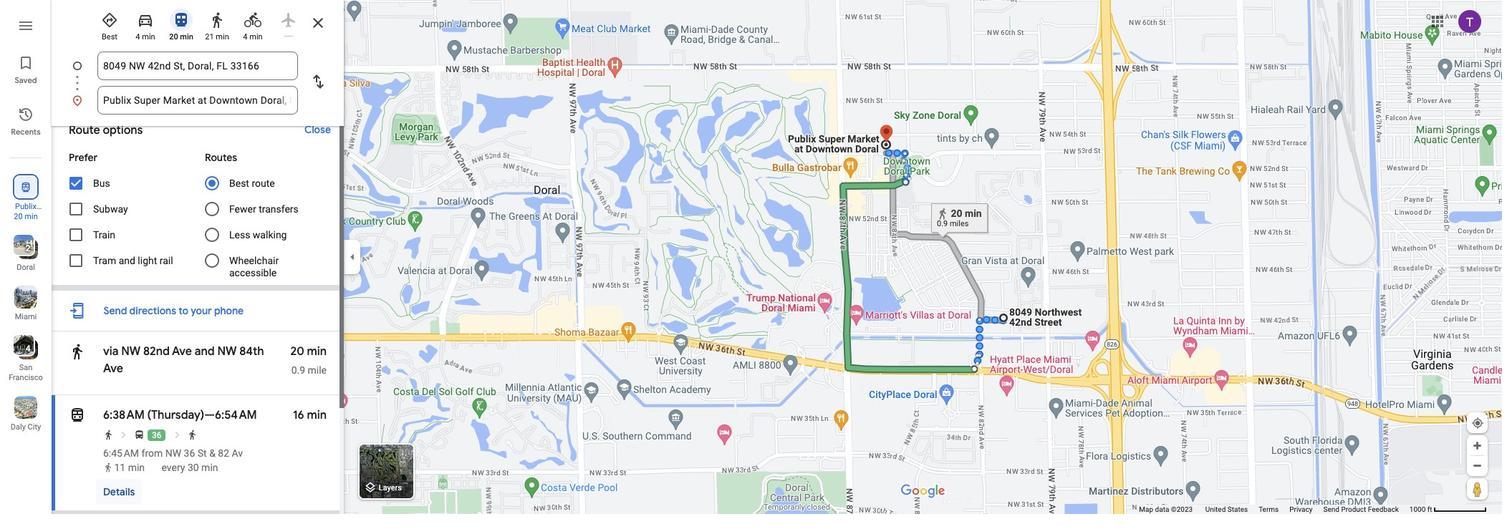 Task type: describe. For each thing, give the bounding box(es) containing it.
to
[[179, 305, 188, 317]]

 inside list
[[19, 179, 32, 195]]

from
[[142, 448, 163, 459]]

16
[[293, 408, 304, 423]]

route
[[69, 123, 100, 138]]

subway
[[93, 203, 128, 215]]

20 inside 20 min 0.9 mile
[[291, 345, 304, 359]]

walking
[[253, 229, 287, 241]]

send directions to your phone button
[[96, 297, 251, 325]]

accessible
[[229, 267, 277, 279]]

route
[[252, 178, 275, 189]]

st
[[198, 448, 207, 459]]

transit image inside 20 min option
[[173, 11, 190, 29]]

Best radio
[[95, 6, 125, 42]]

6:45 am
[[103, 448, 139, 459]]

cycling image
[[244, 11, 262, 29]]

2 4 min radio from the left
[[238, 6, 268, 42]]

bus
[[93, 178, 110, 189]]

terms button
[[1259, 505, 1279, 514]]

layers
[[379, 484, 402, 493]]

prefer bus
[[69, 151, 110, 189]]

phone
[[214, 305, 244, 317]]

menu image
[[17, 17, 34, 34]]

2 list item from the top
[[52, 86, 344, 115]]

tram and light rail
[[93, 255, 173, 267]]

show street view coverage image
[[1467, 479, 1488, 500]]

saved
[[15, 75, 37, 85]]

daly
[[11, 423, 26, 432]]

san
[[19, 363, 32, 373]]

wheelchair
[[229, 255, 279, 267]]

train
[[93, 229, 115, 241]]

none field destination publix super market at downtown doral, 8455 nw 53rd terrace, doral, fl 33166
[[103, 86, 292, 115]]

av
[[232, 448, 243, 459]]

francisco
[[9, 373, 43, 383]]

0 vertical spatial and
[[119, 255, 135, 267]]

min down cycling icon
[[250, 32, 263, 42]]

privacy
[[1290, 506, 1313, 514]]

via
[[103, 345, 121, 359]]

city
[[28, 423, 41, 432]]

every 30 min
[[162, 462, 218, 474]]

20 min 0.9 mile
[[291, 345, 327, 376]]

close button
[[297, 117, 338, 143]]

every
[[162, 462, 185, 474]]

min down &
[[201, 462, 218, 474]]

16 min
[[293, 408, 327, 423]]

driving image
[[137, 11, 154, 29]]

show your location image
[[1472, 417, 1485, 430]]

Destination Publix Super Market at Downtown Doral, 8455 NW 53rd Terrace, Doral, FL 33166 field
[[103, 92, 292, 109]]

privacy button
[[1290, 505, 1313, 514]]

close
[[305, 123, 331, 136]]

best route
[[229, 178, 275, 189]]

send for send product feedback
[[1324, 506, 1340, 514]]

details button
[[96, 479, 142, 505]]

miami
[[15, 312, 37, 322]]

doral
[[17, 263, 35, 272]]

send directions to your phone
[[104, 305, 244, 317]]

close directions image
[[310, 14, 327, 32]]

21 min
[[205, 32, 229, 42]]

11 min
[[114, 462, 145, 474]]

 list
[[0, 0, 52, 514]]

1 , then image from the left
[[119, 430, 129, 441]]

4 min for the driving icon
[[136, 32, 155, 42]]

6:54 am
[[215, 408, 257, 423]]

route options
[[69, 123, 143, 138]]

nw 82nd ave and nw 84th ave
[[103, 345, 264, 376]]

82
[[218, 448, 229, 459]]

best for best
[[102, 32, 117, 42]]

send product feedback
[[1324, 506, 1399, 514]]

footer inside google maps element
[[1140, 505, 1410, 514]]

recents
[[11, 127, 41, 137]]

4 for cycling icon
[[243, 32, 248, 42]]

united
[[1206, 506, 1226, 514]]

Starting point 8049 NW 42nd St, Doral, FL 33166 field
[[103, 57, 292, 75]]

flights image
[[280, 11, 297, 29]]

0 horizontal spatial nw
[[121, 345, 141, 359]]

4 places element
[[15, 342, 30, 355]]

20 min radio
[[166, 6, 196, 42]]

recents button
[[0, 100, 52, 140]]

states
[[1228, 506, 1248, 514]]

©2023
[[1171, 506, 1193, 514]]

your
[[191, 305, 212, 317]]

map
[[1140, 506, 1154, 514]]

zoom in image
[[1472, 441, 1483, 451]]

30
[[188, 462, 199, 474]]

1 4 min radio from the left
[[130, 6, 160, 42]]

1 walk image from the left
[[103, 430, 114, 441]]

2 places element
[[15, 242, 30, 255]]

ft
[[1428, 506, 1433, 514]]

walking image containing 
[[69, 342, 86, 362]]

send for send directions to your phone
[[104, 305, 127, 317]]

daly city
[[11, 423, 41, 432]]

1 horizontal spatial walking image
[[103, 463, 113, 473]]

san francisco
[[9, 363, 43, 383]]

google maps element
[[0, 0, 1503, 514]]

map data ©2023
[[1140, 506, 1195, 514]]

details
[[103, 486, 135, 499]]

directions main content
[[52, 0, 344, 514]]

data
[[1155, 506, 1170, 514]]



Task type: vqa. For each thing, say whether or not it's contained in the screenshot.
New
no



Task type: locate. For each thing, give the bounding box(es) containing it.
0 vertical spatial walking image
[[209, 11, 226, 29]]

2 walk image from the left
[[187, 430, 198, 441]]

google account: tyler black  
(blacklashes1000@gmail.com) image
[[1459, 10, 1482, 33]]

0 horizontal spatial send
[[104, 305, 127, 317]]

, then image up 6:45 am from nw 36 st & 82 av
[[172, 430, 183, 441]]

transit image right the driving icon
[[173, 11, 190, 29]]

routes
[[205, 151, 237, 164]]

directions
[[129, 305, 176, 317]]

2 horizontal spatial 20
[[291, 345, 304, 359]]

options
[[103, 123, 143, 138]]

nw left the 84th
[[217, 345, 237, 359]]

 down recents
[[19, 179, 32, 195]]

fewer
[[229, 203, 256, 215]]

min up "mile"
[[307, 345, 327, 359]]

36
[[152, 431, 162, 441], [184, 448, 195, 459]]

4 for the driving icon
[[136, 32, 140, 42]]

best travel modes image
[[101, 11, 118, 29]]

wheelchair accessible
[[229, 255, 279, 279]]

0 horizontal spatial walking image
[[69, 342, 86, 362]]

20 left "21"
[[169, 32, 178, 42]]

list item
[[52, 52, 344, 97], [52, 86, 344, 115]]

0 horizontal spatial walk image
[[103, 430, 114, 441]]

84th
[[239, 345, 264, 359]]

min right 11
[[128, 462, 145, 474]]

21
[[205, 32, 214, 42]]

1 vertical spatial 20
[[14, 212, 23, 221]]

1 horizontal spatial 4
[[136, 32, 140, 42]]

1 horizontal spatial , then image
[[172, 430, 183, 441]]

2 , then image from the left
[[172, 430, 183, 441]]

best inside directions main content
[[229, 178, 249, 189]]

min
[[142, 32, 155, 42], [180, 32, 193, 42], [216, 32, 229, 42], [250, 32, 263, 42], [25, 212, 38, 221], [307, 345, 327, 359], [307, 408, 327, 423], [128, 462, 145, 474], [201, 462, 218, 474]]

1 horizontal spatial 20 min
[[169, 32, 193, 42]]

fewer transfers
[[229, 203, 299, 215]]

walking image inside 21 min radio
[[209, 11, 226, 29]]

36 right bus image
[[152, 431, 162, 441]]

1 list item from the top
[[52, 52, 344, 97]]

1000 ft button
[[1410, 506, 1487, 514]]

min right the "16"
[[307, 408, 327, 423]]

20 min
[[169, 32, 193, 42], [14, 212, 38, 221]]

4 min radio left 20 min option
[[130, 6, 160, 42]]

4 down cycling icon
[[243, 32, 248, 42]]

and
[[119, 255, 135, 267], [195, 345, 215, 359]]

0 vertical spatial ave
[[172, 345, 192, 359]]

0 horizontal spatial 4 min
[[136, 32, 155, 42]]

best for best route
[[229, 178, 249, 189]]

list item down starting point 8049 nw 42nd st, doral, fl 33166 field
[[52, 86, 344, 115]]

20 min up 2
[[14, 212, 38, 221]]

0 vertical spatial send
[[104, 305, 127, 317]]

list item down "21"
[[52, 52, 344, 97]]

footer
[[1140, 505, 1410, 514]]

list
[[52, 52, 344, 115]]

and down your
[[195, 345, 215, 359]]

1 vertical spatial send
[[1324, 506, 1340, 514]]

1 vertical spatial ave
[[103, 362, 123, 376]]

min down the driving icon
[[142, 32, 155, 42]]

saved button
[[0, 49, 52, 89]]

min inside radio
[[216, 32, 229, 42]]

best inside "option"
[[102, 32, 117, 42]]

1 vertical spatial none field
[[103, 86, 292, 115]]

1 horizontal spatial best
[[229, 178, 249, 189]]

walking image up 21 min
[[209, 11, 226, 29]]

 inside directions main content
[[69, 406, 86, 426]]

ave down via
[[103, 362, 123, 376]]

walking image left 11
[[103, 463, 113, 473]]

min inside option
[[180, 32, 193, 42]]

transfers
[[259, 203, 299, 215]]

82nd
[[143, 345, 170, 359]]

min inside  list
[[25, 212, 38, 221]]

less walking
[[229, 229, 287, 241]]

1 4 min from the left
[[136, 32, 155, 42]]

4 min down cycling icon
[[243, 32, 263, 42]]

send left product
[[1324, 506, 1340, 514]]

send product feedback button
[[1324, 505, 1399, 514]]

 right city
[[69, 406, 86, 426]]

1 vertical spatial and
[[195, 345, 215, 359]]

20 inside  list
[[14, 212, 23, 221]]

2 horizontal spatial walking image
[[209, 11, 226, 29]]

1 horizontal spatial send
[[1324, 506, 1340, 514]]

send inside directions main content
[[104, 305, 127, 317]]

none field down starting point 8049 nw 42nd st, doral, fl 33166 field
[[103, 86, 292, 115]]

4 min radio right 21 min radio
[[238, 6, 268, 42]]

feedback
[[1368, 506, 1399, 514]]

2 horizontal spatial nw
[[217, 345, 237, 359]]

1000 ft
[[1410, 506, 1433, 514]]

send left "directions"
[[104, 305, 127, 317]]

light
[[138, 255, 157, 267]]

1000
[[1410, 506, 1426, 514]]

20 min left "21"
[[169, 32, 193, 42]]

mile
[[308, 365, 327, 376]]

2 4 min from the left
[[243, 32, 263, 42]]

daly city button
[[0, 391, 52, 435]]

0.9
[[291, 365, 305, 376]]

0 vertical spatial best
[[102, 32, 117, 42]]

36 left st
[[184, 448, 195, 459]]

terms
[[1259, 506, 1279, 514]]

ave right 82nd
[[172, 345, 192, 359]]

1 horizontal spatial 
[[69, 406, 86, 426]]

, then image left bus image
[[119, 430, 129, 441]]

20 up 2 places element
[[14, 212, 23, 221]]

(thursday)
[[147, 408, 204, 423]]

1 horizontal spatial transit image
[[173, 11, 190, 29]]

0 horizontal spatial best
[[102, 32, 117, 42]]

20 up 0.9
[[291, 345, 304, 359]]

None radio
[[274, 6, 304, 37]]

—
[[204, 408, 215, 423]]

none field down "21"
[[103, 52, 292, 80]]

best down best travel modes icon
[[102, 32, 117, 42]]

4 down the driving icon
[[136, 32, 140, 42]]

1 none field from the top
[[103, 52, 292, 80]]


[[69, 342, 86, 362]]

1 horizontal spatial ave
[[172, 345, 192, 359]]

0 horizontal spatial 20 min
[[14, 212, 38, 221]]

6:38 am
[[103, 408, 145, 423]]

21 min radio
[[202, 6, 232, 42]]

walk image
[[103, 430, 114, 441], [187, 430, 198, 441]]

1 vertical spatial transit image
[[69, 406, 86, 426]]

zoom out image
[[1472, 461, 1483, 471]]

1 horizontal spatial walk image
[[187, 430, 198, 441]]

0 vertical spatial 20 min
[[169, 32, 193, 42]]

list inside google maps element
[[52, 52, 344, 115]]

0 horizontal spatial 4 min radio
[[130, 6, 160, 42]]

2 none field from the top
[[103, 86, 292, 115]]

nw
[[121, 345, 141, 359], [217, 345, 237, 359], [165, 448, 181, 459]]

collapse side panel image
[[345, 249, 360, 265]]

prefer
[[69, 151, 98, 164]]

walking image left via
[[69, 342, 86, 362]]

transit image containing 
[[69, 406, 86, 426]]

0 horizontal spatial 
[[19, 179, 32, 195]]

best left route
[[229, 178, 249, 189]]

1 vertical spatial 20 min
[[14, 212, 38, 221]]

min up 2
[[25, 212, 38, 221]]

2
[[26, 244, 30, 254]]

1 horizontal spatial 4 min
[[243, 32, 263, 42]]

min right "21"
[[216, 32, 229, 42]]

0 horizontal spatial 4
[[26, 344, 30, 354]]

bus image
[[134, 430, 145, 441]]

4 min for cycling icon
[[243, 32, 263, 42]]

1 horizontal spatial and
[[195, 345, 215, 359]]

None field
[[103, 52, 292, 80], [103, 86, 292, 115]]

20 inside option
[[169, 32, 178, 42]]

, then image
[[119, 430, 129, 441], [172, 430, 183, 441]]

walk image up st
[[187, 430, 198, 441]]

2 vertical spatial walking image
[[103, 463, 113, 473]]

0 horizontal spatial 20
[[14, 212, 23, 221]]

and left light
[[119, 255, 135, 267]]

ave
[[172, 345, 192, 359], [103, 362, 123, 376]]

and inside nw 82nd ave and nw 84th ave
[[195, 345, 215, 359]]

nw up every
[[165, 448, 181, 459]]

united states button
[[1206, 505, 1248, 514]]

1 vertical spatial 
[[69, 406, 86, 426]]

send
[[104, 305, 127, 317], [1324, 506, 1340, 514]]

4 up "san"
[[26, 344, 30, 354]]

11
[[114, 462, 126, 474]]

0 vertical spatial transit image
[[173, 11, 190, 29]]

2 vertical spatial 20
[[291, 345, 304, 359]]

4
[[136, 32, 140, 42], [243, 32, 248, 42], [26, 344, 30, 354]]

2 horizontal spatial 4
[[243, 32, 248, 42]]

miami button
[[0, 280, 52, 325]]

reverse starting point and destination image
[[310, 73, 327, 90]]

1 horizontal spatial 4 min radio
[[238, 6, 268, 42]]

20 min inside option
[[169, 32, 193, 42]]

4 inside  list
[[26, 344, 30, 354]]

1 vertical spatial best
[[229, 178, 249, 189]]

walk image up 6:45 am
[[103, 430, 114, 441]]

nw left 82nd
[[121, 345, 141, 359]]

best
[[102, 32, 117, 42], [229, 178, 249, 189]]

walking image
[[209, 11, 226, 29], [69, 342, 86, 362], [103, 463, 113, 473]]

transit image right city
[[69, 406, 86, 426]]

tram
[[93, 255, 116, 267]]

0 horizontal spatial ave
[[103, 362, 123, 376]]

4 min radio
[[130, 6, 160, 42], [238, 6, 268, 42]]

1 horizontal spatial nw
[[165, 448, 181, 459]]

min inside 20 min 0.9 mile
[[307, 345, 327, 359]]

less
[[229, 229, 250, 241]]

min left "21"
[[180, 32, 193, 42]]


[[19, 179, 32, 195], [69, 406, 86, 426]]

0 vertical spatial none field
[[103, 52, 292, 80]]

4 min down the driving icon
[[136, 32, 155, 42]]

0 horizontal spatial 36
[[152, 431, 162, 441]]

transit image
[[173, 11, 190, 29], [69, 406, 86, 426]]

product
[[1342, 506, 1367, 514]]

4 min
[[136, 32, 155, 42], [243, 32, 263, 42]]

20
[[169, 32, 178, 42], [14, 212, 23, 221], [291, 345, 304, 359]]

0 horizontal spatial , then image
[[119, 430, 129, 441]]

rail
[[160, 255, 173, 267]]

united states
[[1206, 506, 1248, 514]]

6:38 am (thursday) — 6:54 am
[[103, 408, 257, 423]]

0 vertical spatial 20
[[169, 32, 178, 42]]

&
[[209, 448, 216, 459]]

0 horizontal spatial and
[[119, 255, 135, 267]]

0 vertical spatial 36
[[152, 431, 162, 441]]

0 horizontal spatial transit image
[[69, 406, 86, 426]]

1 vertical spatial 36
[[184, 448, 195, 459]]

footer containing map data ©2023
[[1140, 505, 1410, 514]]

1 horizontal spatial 36
[[184, 448, 195, 459]]

0 vertical spatial 
[[19, 179, 32, 195]]

none field starting point 8049 nw 42nd st, doral, fl 33166
[[103, 52, 292, 80]]

send inside 'footer'
[[1324, 506, 1340, 514]]

6:45 am from nw 36 st & 82 av
[[103, 448, 243, 459]]

1 horizontal spatial 20
[[169, 32, 178, 42]]

20 min inside  list
[[14, 212, 38, 221]]

1 vertical spatial walking image
[[69, 342, 86, 362]]



